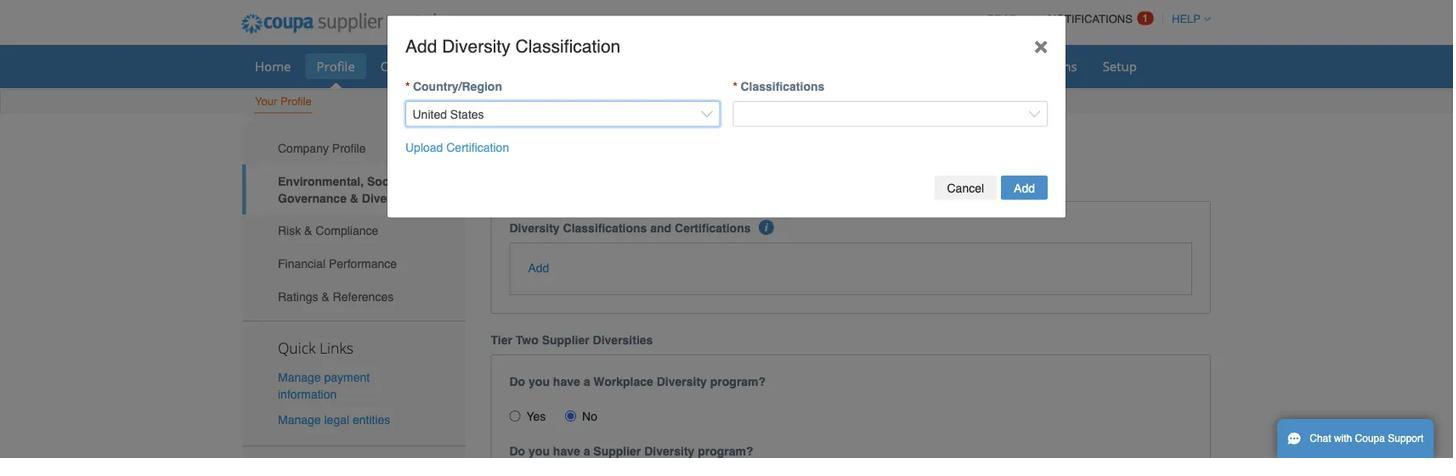 Task type: vqa. For each thing, say whether or not it's contained in the screenshot.
fw icon at the top right of page
no



Task type: locate. For each thing, give the bounding box(es) containing it.
0 horizontal spatial environmental, social, governance & diversity
[[278, 175, 412, 205]]

environmental, down "company profile"
[[278, 175, 364, 188]]

0 vertical spatial governance
[[734, 133, 864, 160]]

chat
[[1310, 433, 1331, 445]]

company profile
[[278, 142, 366, 155]]

* for * classifications
[[733, 80, 738, 93]]

manage payment information
[[278, 371, 370, 402]]

1 have from the top
[[553, 375, 580, 389]]

profile inside 'link'
[[280, 95, 312, 108]]

0 horizontal spatial classifications
[[563, 222, 647, 235]]

compliance
[[316, 224, 378, 238]]

manage down information
[[278, 413, 321, 427]]

a up no
[[584, 375, 590, 389]]

service/time sheets
[[447, 57, 567, 75]]

social,
[[656, 133, 728, 160], [367, 175, 406, 188]]

environmental, social, governance & diversity down the * classifications
[[491, 133, 984, 160]]

a for supplier
[[584, 445, 590, 459]]

program?
[[710, 375, 766, 389], [698, 445, 753, 459]]

0 vertical spatial add
[[405, 37, 437, 57]]

2 have from the top
[[553, 445, 580, 459]]

1 vertical spatial add
[[1014, 181, 1035, 195]]

and
[[650, 222, 672, 235]]

quick
[[278, 339, 316, 359]]

profile down coupa supplier portal image
[[317, 57, 355, 75]]

0 vertical spatial social,
[[656, 133, 728, 160]]

1 horizontal spatial add
[[528, 262, 549, 275]]

financial
[[278, 257, 326, 271]]

do you have a supplier diversity program?
[[509, 445, 753, 459]]

2 you from the top
[[529, 445, 550, 459]]

manage inside manage payment information
[[278, 371, 321, 385]]

1 horizontal spatial environmental,
[[491, 133, 650, 160]]

governance
[[734, 133, 864, 160], [278, 192, 347, 205]]

1 * from the left
[[405, 80, 410, 93]]

governance down the * classifications
[[734, 133, 864, 160]]

governance up risk & compliance
[[278, 192, 347, 205]]

× button
[[1016, 16, 1066, 75]]

classifications inside × dialog
[[741, 80, 825, 93]]

0 vertical spatial you
[[529, 375, 550, 389]]

upload certification button
[[405, 139, 509, 156]]

0 vertical spatial manage
[[278, 371, 321, 385]]

add button inside × dialog
[[1001, 176, 1048, 200]]

add up the orders
[[405, 37, 437, 57]]

1 vertical spatial profile
[[280, 95, 312, 108]]

1 horizontal spatial *
[[733, 80, 738, 93]]

program? for do you have a workplace diversity program?
[[710, 375, 766, 389]]

add for add diversity classification
[[405, 37, 437, 57]]

2 a from the top
[[584, 445, 590, 459]]

environmental, social, governance & diversity
[[491, 133, 984, 160], [278, 175, 412, 205]]

orders
[[381, 57, 422, 75]]

×
[[1034, 32, 1048, 59]]

do for do you have a workplace diversity program?
[[509, 375, 525, 389]]

your profile link
[[254, 91, 313, 113]]

manage legal entities
[[278, 413, 390, 427]]

*
[[405, 80, 410, 93], [733, 80, 738, 93]]

2 manage from the top
[[278, 413, 321, 427]]

0 vertical spatial classifications
[[741, 80, 825, 93]]

1 vertical spatial have
[[553, 445, 580, 459]]

1 horizontal spatial social,
[[656, 133, 728, 160]]

1 vertical spatial classifications
[[563, 222, 647, 235]]

upload certification
[[405, 141, 509, 154]]

links
[[320, 339, 353, 359]]

cancel
[[947, 181, 984, 195]]

2 do from the top
[[509, 445, 525, 459]]

1 vertical spatial supplier
[[593, 445, 641, 459]]

diversity
[[442, 37, 511, 57], [893, 133, 984, 160], [362, 192, 412, 205], [509, 222, 560, 235], [657, 375, 707, 389], [644, 445, 695, 459]]

diversity inside environmental, social, governance & diversity
[[362, 192, 412, 205]]

0 horizontal spatial add
[[405, 37, 437, 57]]

profile right your
[[280, 95, 312, 108]]

manage up information
[[278, 371, 321, 385]]

manage legal entities link
[[278, 413, 390, 427]]

financial performance
[[278, 257, 397, 271]]

None radio
[[565, 411, 576, 422]]

coupa
[[1355, 433, 1385, 445]]

1 do from the top
[[509, 375, 525, 389]]

profile
[[317, 57, 355, 75], [280, 95, 312, 108], [332, 142, 366, 155]]

program? for do you have a supplier diversity program?
[[698, 445, 753, 459]]

2 vertical spatial add
[[528, 262, 549, 275]]

0 vertical spatial supplier
[[542, 334, 590, 347]]

classifications for diversity
[[563, 222, 647, 235]]

supplier
[[542, 334, 590, 347], [593, 445, 641, 459]]

environmental,
[[491, 133, 650, 160], [278, 175, 364, 188]]

entities
[[353, 413, 390, 427]]

0 horizontal spatial social,
[[367, 175, 406, 188]]

0 vertical spatial add button
[[1001, 176, 1048, 200]]

0 vertical spatial do
[[509, 375, 525, 389]]

add for add button within the × dialog
[[1014, 181, 1035, 195]]

add button
[[1001, 176, 1048, 200], [528, 260, 549, 277]]

1 vertical spatial social,
[[367, 175, 406, 188]]

1 you from the top
[[529, 375, 550, 389]]

1 vertical spatial environmental,
[[278, 175, 364, 188]]

1 horizontal spatial classifications
[[741, 80, 825, 93]]

supplier down no
[[593, 445, 641, 459]]

add diversity classification
[[405, 37, 621, 57]]

risk
[[278, 224, 301, 238]]

1 vertical spatial governance
[[278, 192, 347, 205]]

* classifications
[[733, 80, 825, 93]]

chat with coupa support button
[[1277, 420, 1434, 459]]

add up 'two' at left bottom
[[528, 262, 549, 275]]

add button right the cancel
[[1001, 176, 1048, 200]]

you up yes
[[529, 375, 550, 389]]

certification
[[446, 141, 509, 154]]

certifications
[[675, 222, 751, 235]]

upload
[[405, 141, 443, 154]]

1 manage from the top
[[278, 371, 321, 385]]

2 * from the left
[[733, 80, 738, 93]]

1 a from the top
[[584, 375, 590, 389]]

1 vertical spatial a
[[584, 445, 590, 459]]

0 vertical spatial environmental,
[[491, 133, 650, 160]]

0 vertical spatial environmental, social, governance & diversity
[[491, 133, 984, 160]]

tier two supplier diversities
[[491, 334, 653, 347]]

information
[[278, 388, 337, 402]]

None radio
[[509, 411, 521, 422]]

add button up 'two' at left bottom
[[528, 260, 549, 277]]

profile for company profile
[[332, 142, 366, 155]]

0 horizontal spatial environmental,
[[278, 175, 364, 188]]

ons
[[1056, 57, 1077, 75]]

0 horizontal spatial add button
[[528, 260, 549, 277]]

1 vertical spatial you
[[529, 445, 550, 459]]

cancel button
[[934, 176, 997, 200]]

add-ons link
[[1017, 54, 1088, 79]]

2 vertical spatial profile
[[332, 142, 366, 155]]

environmental, down sheets
[[491, 133, 650, 160]]

&
[[870, 133, 886, 160], [350, 192, 359, 205], [304, 224, 312, 238], [322, 290, 329, 304]]

2 horizontal spatial add
[[1014, 181, 1035, 195]]

you
[[529, 375, 550, 389], [529, 445, 550, 459]]

you down yes
[[529, 445, 550, 459]]

environmental, inside environmental, social, governance & diversity
[[278, 175, 364, 188]]

with
[[1334, 433, 1352, 445]]

0 horizontal spatial governance
[[278, 192, 347, 205]]

diversities
[[593, 334, 653, 347]]

add
[[405, 37, 437, 57], [1014, 181, 1035, 195], [528, 262, 549, 275]]

0 vertical spatial a
[[584, 375, 590, 389]]

manage
[[278, 371, 321, 385], [278, 413, 321, 427]]

0 horizontal spatial supplier
[[542, 334, 590, 347]]

1 vertical spatial do
[[509, 445, 525, 459]]

* country/region
[[405, 80, 502, 93]]

a
[[584, 375, 590, 389], [584, 445, 590, 459]]

1 vertical spatial program?
[[698, 445, 753, 459]]

quick links
[[278, 339, 353, 359]]

environmental, social, governance & diversity link
[[242, 165, 465, 215]]

a down no
[[584, 445, 590, 459]]

do
[[509, 375, 525, 389], [509, 445, 525, 459]]

classification
[[515, 37, 621, 57]]

0 vertical spatial program?
[[710, 375, 766, 389]]

environmental, social, governance & diversity up compliance in the left of the page
[[278, 175, 412, 205]]

1 horizontal spatial add button
[[1001, 176, 1048, 200]]

have
[[553, 375, 580, 389], [553, 445, 580, 459]]

profile up environmental, social, governance & diversity link
[[332, 142, 366, 155]]

supplier right 'two' at left bottom
[[542, 334, 590, 347]]

0 vertical spatial have
[[553, 375, 580, 389]]

service/time sheets link
[[436, 54, 578, 79]]

references
[[333, 290, 394, 304]]

add right the cancel
[[1014, 181, 1035, 195]]

1 vertical spatial manage
[[278, 413, 321, 427]]

classifications
[[741, 80, 825, 93], [563, 222, 647, 235]]

* for * country/region
[[405, 80, 410, 93]]

add inside add button
[[1014, 181, 1035, 195]]

tier
[[491, 334, 512, 347]]

coupa supplier portal image
[[229, 3, 448, 45]]

0 horizontal spatial *
[[405, 80, 410, 93]]



Task type: describe. For each thing, give the bounding box(es) containing it.
do for do you have a supplier diversity program?
[[509, 445, 525, 459]]

you for do you have a supplier diversity program?
[[529, 445, 550, 459]]

home
[[255, 57, 291, 75]]

manage payment information link
[[278, 371, 370, 402]]

legal
[[324, 413, 349, 427]]

payment
[[324, 371, 370, 385]]

orders link
[[370, 54, 433, 79]]

manage for manage payment information
[[278, 371, 321, 385]]

company
[[278, 142, 329, 155]]

1 horizontal spatial supplier
[[593, 445, 641, 459]]

add-
[[1028, 57, 1056, 75]]

1 horizontal spatial environmental, social, governance & diversity
[[491, 133, 984, 160]]

performance
[[329, 257, 397, 271]]

support
[[1388, 433, 1424, 445]]

1 vertical spatial environmental, social, governance & diversity
[[278, 175, 412, 205]]

setup link
[[1092, 54, 1148, 79]]

service/time
[[447, 57, 524, 75]]

diversity inside × dialog
[[442, 37, 511, 57]]

1 horizontal spatial governance
[[734, 133, 864, 160]]

you for do you have a workplace diversity program?
[[529, 375, 550, 389]]

social, inside environmental, social, governance & diversity link
[[367, 175, 406, 188]]

financial performance link
[[242, 248, 465, 281]]

your profile
[[255, 95, 312, 108]]

no
[[582, 410, 597, 424]]

manage for manage legal entities
[[278, 413, 321, 427]]

add-ons
[[1028, 57, 1077, 75]]

ratings
[[278, 290, 318, 304]]

profile link
[[306, 54, 366, 79]]

profile for your profile
[[280, 95, 312, 108]]

your
[[255, 95, 277, 108]]

home link
[[244, 54, 302, 79]]

country/region
[[413, 80, 502, 93]]

ratings & references link
[[242, 281, 465, 313]]

yes
[[526, 410, 546, 424]]

× dialog
[[387, 15, 1067, 219]]

risk & compliance link
[[242, 215, 465, 248]]

1 vertical spatial add button
[[528, 260, 549, 277]]

0 vertical spatial profile
[[317, 57, 355, 75]]

additional information image
[[759, 220, 774, 235]]

classifications for *
[[741, 80, 825, 93]]

two
[[516, 334, 539, 347]]

workplace
[[593, 375, 653, 389]]

risk & compliance
[[278, 224, 378, 238]]

have for workplace
[[553, 375, 580, 389]]

company profile link
[[242, 132, 465, 165]]

have for supplier
[[553, 445, 580, 459]]

diversity classifications and certifications
[[509, 222, 751, 235]]

setup
[[1103, 57, 1137, 75]]

do you have a workplace diversity program?
[[509, 375, 766, 389]]

a for workplace
[[584, 375, 590, 389]]

ratings & references
[[278, 290, 394, 304]]

chat with coupa support
[[1310, 433, 1424, 445]]

add for the bottom add button
[[528, 262, 549, 275]]

sheets
[[527, 57, 567, 75]]



